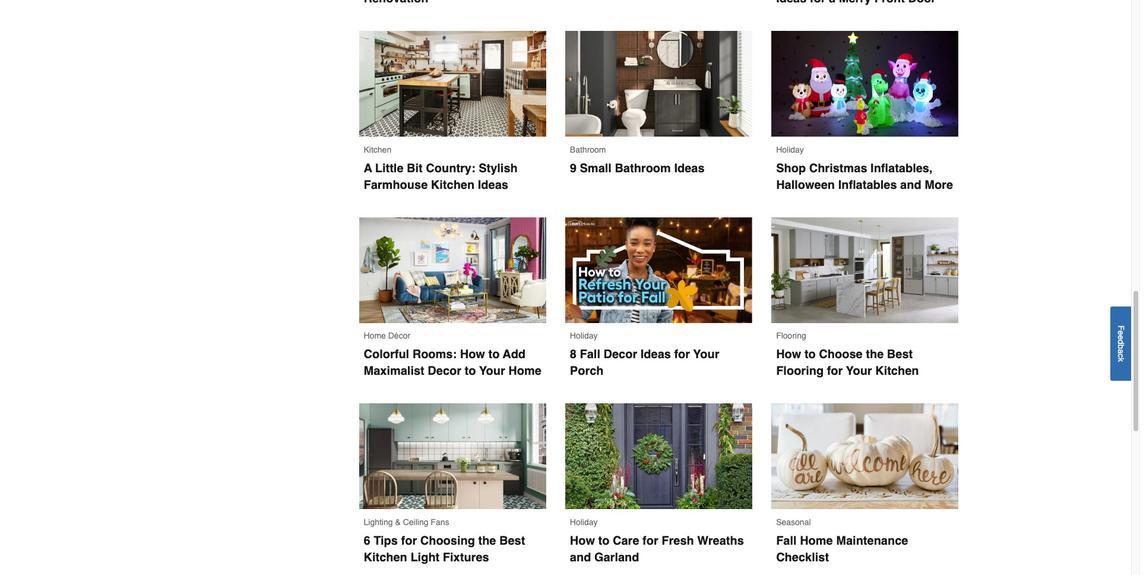 Task type: describe. For each thing, give the bounding box(es) containing it.
home décor
[[364, 331, 411, 341]]

inflatables
[[839, 178, 897, 192]]

best inside how to choose the best flooring for your kitchen
[[887, 348, 913, 361]]

cement floors are a durable surface for floors in a kitchen. image
[[772, 217, 959, 323]]

fall inside fall home maintenance checklist
[[776, 534, 797, 548]]

add
[[503, 348, 526, 361]]

for inside how to choose the best flooring for your kitchen
[[827, 364, 843, 378]]

farmhouse
[[364, 178, 428, 192]]

light
[[411, 551, 440, 564]]

your inside 'colorful rooms: how to add maximalist decor to your home'
[[479, 364, 505, 378]]

a
[[1117, 349, 1126, 353]]

1 flooring from the top
[[776, 331, 807, 341]]

country:
[[426, 162, 476, 175]]

to inside how to care for fresh wreaths and garland
[[599, 534, 610, 548]]

ideas for 8 fall decor ideas for your porch
[[641, 348, 671, 361]]

holiday for shop
[[776, 145, 804, 154]]

an entryway table decorated for fall with colorful faux pumpkins. image
[[772, 404, 959, 509]]

a navy blue door on a brick home decorated with a fresh wreath and garland. image
[[565, 404, 753, 509]]

stylish
[[479, 162, 518, 175]]

the inside the 6 tips for choosing the best kitchen light fixtures
[[478, 534, 496, 548]]

christmas
[[809, 162, 868, 175]]

6
[[364, 534, 370, 548]]

f
[[1117, 325, 1126, 330]]

shop christmas inflatables, halloween inflatables and more
[[776, 162, 953, 192]]

how to choose the best flooring for your kitchen
[[776, 348, 919, 378]]

b
[[1117, 344, 1126, 349]]

choose
[[819, 348, 863, 361]]

for inside how to care for fresh wreaths and garland
[[643, 534, 659, 548]]

shop
[[776, 162, 806, 175]]

fans
[[431, 517, 449, 527]]

checklist
[[776, 551, 829, 564]]

lighting
[[364, 517, 393, 527]]

a farmhouse-style kitchen makeover featured on the weekender. image
[[359, 31, 546, 137]]

how for how to care for fresh wreaths and garland
[[570, 534, 595, 548]]

maintenance
[[837, 534, 909, 548]]

living room with patterned roof, pink fireplace, blue couch and layered rugs. image
[[359, 217, 546, 323]]

garland
[[595, 551, 639, 564]]

a picture of a young woman in front of a decorated fall patio at night. image
[[565, 217, 753, 323]]

1 e from the top
[[1117, 330, 1126, 335]]

seasonal
[[776, 517, 811, 527]]

ideas for 9 small bathroom ideas
[[674, 162, 705, 175]]

2 e from the top
[[1117, 335, 1126, 339]]

0 horizontal spatial home
[[364, 331, 386, 341]]

&
[[395, 517, 401, 527]]

fall inside the 8 fall decor ideas for your porch
[[580, 348, 601, 361]]

how for how to choose the best flooring for your kitchen
[[776, 348, 802, 361]]

maximalist
[[364, 364, 425, 378]]

choosing
[[420, 534, 475, 548]]

fall home maintenance checklist
[[776, 534, 912, 564]]

k
[[1117, 358, 1126, 362]]

decor inside 'colorful rooms: how to add maximalist decor to your home'
[[428, 364, 462, 378]]

ideas inside a little bit country: stylish farmhouse kitchen ideas
[[478, 178, 508, 192]]

halloween
[[776, 178, 835, 192]]

bit
[[407, 162, 423, 175]]



Task type: vqa. For each thing, say whether or not it's contained in the screenshot.
BEST inside the 6 Tips for Choosing the Best Kitchen Light Fixtures
yes



Task type: locate. For each thing, give the bounding box(es) containing it.
and inside how to care for fresh wreaths and garland
[[570, 551, 591, 564]]

2 horizontal spatial how
[[776, 348, 802, 361]]

your inside how to choose the best flooring for your kitchen
[[846, 364, 872, 378]]

2 vertical spatial holiday
[[570, 517, 598, 527]]

to
[[489, 348, 500, 361], [805, 348, 816, 361], [465, 364, 476, 378], [599, 534, 610, 548]]

and inside shop christmas inflatables, halloween inflatables and more
[[901, 178, 922, 192]]

how up garland
[[570, 534, 595, 548]]

2 horizontal spatial home
[[800, 534, 833, 548]]

how inside 'colorful rooms: how to add maximalist decor to your home'
[[460, 348, 485, 361]]

1 vertical spatial fall
[[776, 534, 797, 548]]

the right choose
[[866, 348, 884, 361]]

fresh
[[662, 534, 694, 548]]

1 vertical spatial the
[[478, 534, 496, 548]]

0 vertical spatial bathroom
[[570, 145, 606, 154]]

small
[[580, 162, 612, 175]]

rooms:
[[413, 348, 457, 361]]

0 horizontal spatial decor
[[428, 364, 462, 378]]

your inside the 8 fall decor ideas for your porch
[[694, 348, 720, 361]]

and down inflatables,
[[901, 178, 922, 192]]

6 tips for choosing the best kitchen light fixtures
[[364, 534, 529, 564]]

2 vertical spatial ideas
[[641, 348, 671, 361]]

and
[[901, 178, 922, 192], [570, 551, 591, 564]]

1 horizontal spatial bathroom
[[615, 162, 671, 175]]

0 horizontal spatial bathroom
[[570, 145, 606, 154]]

8 fall decor ideas for your porch
[[570, 348, 723, 378]]

lighting & ceiling fans
[[364, 517, 449, 527]]

kitchen inside how to choose the best flooring for your kitchen
[[876, 364, 919, 378]]

0 horizontal spatial the
[[478, 534, 496, 548]]

to inside how to choose the best flooring for your kitchen
[[805, 348, 816, 361]]

ceiling
[[403, 517, 429, 527]]

tips
[[374, 534, 398, 548]]

flooring inside how to choose the best flooring for your kitchen
[[776, 364, 824, 378]]

ideas inside the 8 fall decor ideas for your porch
[[641, 348, 671, 361]]

e up b at the right bottom of the page
[[1117, 335, 1126, 339]]

decor inside the 8 fall decor ideas for your porch
[[604, 348, 638, 361]]

0 horizontal spatial how
[[460, 348, 485, 361]]

0 horizontal spatial and
[[570, 551, 591, 564]]

f e e d b a c k button
[[1111, 306, 1132, 381]]

décor
[[388, 331, 411, 341]]

bathroom right small
[[615, 162, 671, 175]]

how to care for fresh wreaths and garland
[[570, 534, 748, 564]]

holiday for 8
[[570, 331, 598, 341]]

best inside the 6 tips for choosing the best kitchen light fixtures
[[500, 534, 525, 548]]

and left garland
[[570, 551, 591, 564]]

0 vertical spatial flooring
[[776, 331, 807, 341]]

decor
[[604, 348, 638, 361], [428, 364, 462, 378]]

0 horizontal spatial fall
[[580, 348, 601, 361]]

1 vertical spatial flooring
[[776, 364, 824, 378]]

wreaths
[[698, 534, 744, 548]]

1 horizontal spatial your
[[694, 348, 720, 361]]

d
[[1117, 339, 1126, 344]]

a little bit country: stylish farmhouse kitchen ideas
[[364, 162, 521, 192]]

1 vertical spatial and
[[570, 551, 591, 564]]

home up checklist
[[800, 534, 833, 548]]

c
[[1117, 353, 1126, 358]]

home inside 'colorful rooms: how to add maximalist decor to your home'
[[509, 364, 542, 378]]

2 horizontal spatial ideas
[[674, 162, 705, 175]]

1 vertical spatial holiday
[[570, 331, 598, 341]]

inflatables,
[[871, 162, 933, 175]]

fall right the 8
[[580, 348, 601, 361]]

care
[[613, 534, 639, 548]]

decor down rooms:
[[428, 364, 462, 378]]

1 vertical spatial decor
[[428, 364, 462, 378]]

home down add
[[509, 364, 542, 378]]

colorful
[[364, 348, 409, 361]]

holiday for how
[[570, 517, 598, 527]]

1 horizontal spatial home
[[509, 364, 542, 378]]

holiday
[[776, 145, 804, 154], [570, 331, 598, 341], [570, 517, 598, 527]]

0 vertical spatial ideas
[[674, 162, 705, 175]]

ideas
[[674, 162, 705, 175], [478, 178, 508, 192], [641, 348, 671, 361]]

the up fixtures
[[478, 534, 496, 548]]

2 horizontal spatial your
[[846, 364, 872, 378]]

a row of christmas-themed inflatables like santa, a snowman and reindeer. image
[[772, 31, 959, 137]]

f e e d b a c k
[[1117, 325, 1126, 362]]

more
[[925, 178, 953, 192]]

fall
[[580, 348, 601, 361], [776, 534, 797, 548]]

kitchen inside a little bit country: stylish farmhouse kitchen ideas
[[431, 178, 475, 192]]

kitchen
[[364, 145, 392, 154], [431, 178, 475, 192], [876, 364, 919, 378], [364, 551, 407, 564]]

0 vertical spatial the
[[866, 348, 884, 361]]

1 vertical spatial ideas
[[478, 178, 508, 192]]

best
[[887, 348, 913, 361], [500, 534, 525, 548]]

0 vertical spatial and
[[901, 178, 922, 192]]

1 horizontal spatial and
[[901, 178, 922, 192]]

how right rooms:
[[460, 348, 485, 361]]

how inside how to care for fresh wreaths and garland
[[570, 534, 595, 548]]

little
[[375, 162, 404, 175]]

9
[[570, 162, 577, 175]]

fall down "seasonal"
[[776, 534, 797, 548]]

home inside fall home maintenance checklist
[[800, 534, 833, 548]]

e up d at right
[[1117, 330, 1126, 335]]

0 horizontal spatial best
[[500, 534, 525, 548]]

0 vertical spatial fall
[[580, 348, 601, 361]]

a modern kitchen with teal cabinets and a wood island with 3 gold hanging pendant lights. image
[[359, 404, 546, 509]]

home up colorful
[[364, 331, 386, 341]]

colorful rooms: how to add maximalist decor to your home
[[364, 348, 545, 378]]

how left choose
[[776, 348, 802, 361]]

the
[[866, 348, 884, 361], [478, 534, 496, 548]]

0 vertical spatial best
[[887, 348, 913, 361]]

decor up porch
[[604, 348, 638, 361]]

bathroom
[[570, 145, 606, 154], [615, 162, 671, 175]]

0 vertical spatial holiday
[[776, 145, 804, 154]]

1 horizontal spatial the
[[866, 348, 884, 361]]

9 small bathroom ideas
[[570, 162, 705, 175]]

flooring
[[776, 331, 807, 341], [776, 364, 824, 378]]

bathroom up small
[[570, 145, 606, 154]]

2 flooring from the top
[[776, 364, 824, 378]]

how inside how to choose the best flooring for your kitchen
[[776, 348, 802, 361]]

8
[[570, 348, 577, 361]]

for inside the 6 tips for choosing the best kitchen light fixtures
[[401, 534, 417, 548]]

1 horizontal spatial fall
[[776, 534, 797, 548]]

the inside how to choose the best flooring for your kitchen
[[866, 348, 884, 361]]

holiday up shop
[[776, 145, 804, 154]]

porch
[[570, 364, 604, 378]]

a
[[364, 162, 372, 175]]

how
[[460, 348, 485, 361], [776, 348, 802, 361], [570, 534, 595, 548]]

kitchen inside the 6 tips for choosing the best kitchen light fixtures
[[364, 551, 407, 564]]

1 vertical spatial home
[[509, 364, 542, 378]]

0 vertical spatial decor
[[604, 348, 638, 361]]

holiday up the 8
[[570, 331, 598, 341]]

1 horizontal spatial how
[[570, 534, 595, 548]]

e
[[1117, 330, 1126, 335], [1117, 335, 1126, 339]]

0 horizontal spatial ideas
[[478, 178, 508, 192]]

1 horizontal spatial decor
[[604, 348, 638, 361]]

holiday up garland
[[570, 517, 598, 527]]

for
[[674, 348, 690, 361], [827, 364, 843, 378], [401, 534, 417, 548], [643, 534, 659, 548]]

fixtures
[[443, 551, 489, 564]]

1 horizontal spatial ideas
[[641, 348, 671, 361]]

2 vertical spatial home
[[800, 534, 833, 548]]

a bathroom with wood paneling, a small black vanity, round mirror and white marble flooring. image
[[565, 31, 753, 137]]

for inside the 8 fall decor ideas for your porch
[[674, 348, 690, 361]]

0 horizontal spatial your
[[479, 364, 505, 378]]

1 horizontal spatial best
[[887, 348, 913, 361]]

your
[[694, 348, 720, 361], [479, 364, 505, 378], [846, 364, 872, 378]]

0 vertical spatial home
[[364, 331, 386, 341]]

1 vertical spatial bathroom
[[615, 162, 671, 175]]

1 vertical spatial best
[[500, 534, 525, 548]]

home
[[364, 331, 386, 341], [509, 364, 542, 378], [800, 534, 833, 548]]



